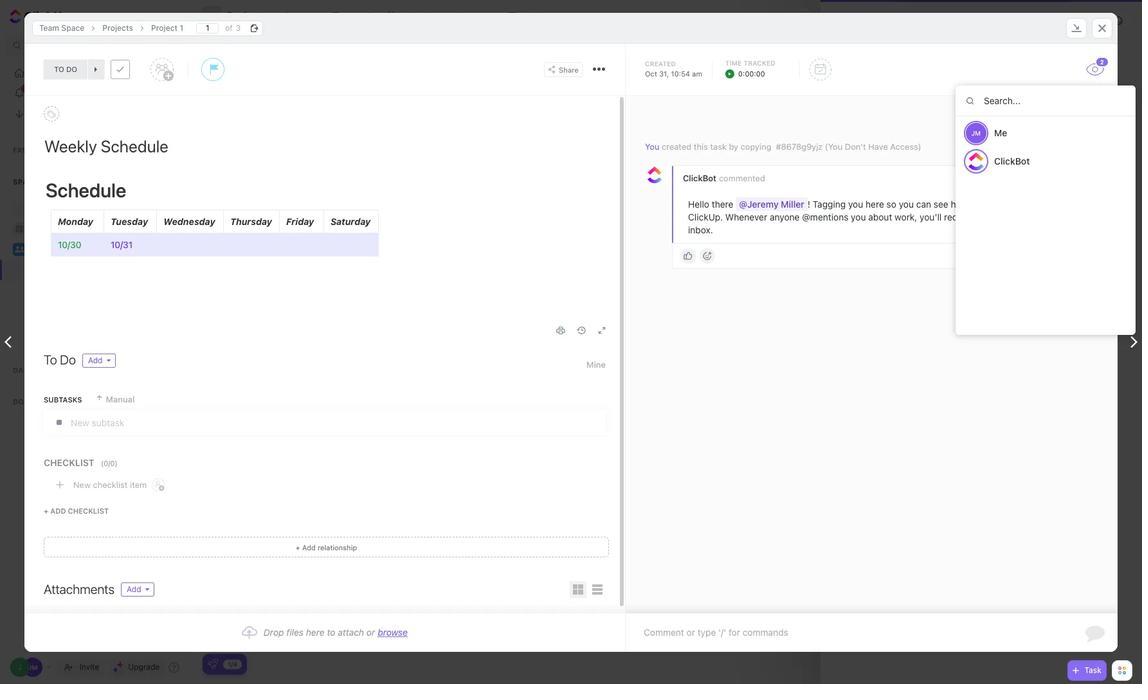Task type: describe. For each thing, give the bounding box(es) containing it.
tracked
[[744, 59, 776, 67]]

gantt link
[[468, 0, 497, 32]]

by
[[729, 142, 739, 152]]

0 vertical spatial checklist
[[93, 480, 128, 490]]

1 horizontal spatial attachments
[[840, 237, 911, 252]]

or for drop files here to attach or browse
[[367, 627, 375, 638]]

drop files here to attach or browse
[[264, 627, 408, 638]]

here for drop files here to attach or
[[963, 288, 982, 299]]

everything link
[[0, 219, 194, 239]]

Set task position in this List number field
[[196, 23, 219, 33]]

drop for drop files here to attach or
[[921, 288, 941, 299]]

closed
[[1088, 71, 1116, 79]]

2 button
[[1086, 57, 1110, 76]]

copying
[[741, 142, 772, 152]]

list
[[300, 10, 316, 21]]

everything
[[32, 224, 74, 234]]

1 vertical spatial team space link
[[32, 239, 182, 260]]

oct
[[645, 69, 658, 78]]

sharing & permissions
[[1030, 85, 1118, 95]]

comments
[[1079, 116, 1115, 124]]

it
[[992, 199, 998, 210]]

10:54
[[671, 69, 690, 78]]

have
[[869, 142, 888, 152]]

new for new checklist item
[[73, 480, 91, 490]]

to for drop files here to attach or
[[984, 288, 992, 299]]

files for drop files here to attach or
[[943, 288, 961, 299]]

or for drop files here to attach or
[[1024, 288, 1032, 299]]

your
[[1043, 212, 1061, 223]]

show
[[32, 108, 53, 119]]

docs
[[13, 398, 35, 406]]

you
[[645, 142, 660, 152]]

tasks...
[[243, 39, 269, 48]]

task details element
[[24, 44, 1118, 96]]

task for task 2
[[257, 400, 276, 410]]

project
[[151, 23, 178, 32]]

me
[[995, 127, 1008, 138]]

team inside the sidebar navigation
[[32, 244, 54, 254]]

0 horizontal spatial task
[[264, 215, 278, 224]]

automations
[[1010, 11, 1057, 21]]

clickbot commented
[[683, 173, 766, 183]]

checklist
[[44, 457, 95, 468]]

see
[[934, 199, 949, 210]]

board
[[345, 10, 370, 21]]

team space inside task locations element
[[39, 23, 84, 32]]

project 1
[[151, 23, 184, 32]]

projects button
[[222, 2, 267, 30]]

sharing
[[1030, 85, 1060, 95]]

inbox.
[[688, 225, 713, 236]]

projects link
[[96, 20, 140, 36]]

whenever
[[726, 212, 768, 223]]

task 2 link
[[254, 394, 759, 416]]

sidebar navigation
[[0, 0, 194, 685]]

a
[[977, 212, 982, 223]]

+ for + new task
[[241, 215, 245, 224]]

show more
[[32, 108, 76, 119]]

0 comments
[[1072, 116, 1115, 124]]

wednesday
[[163, 216, 215, 227]]

new for new space
[[81, 204, 97, 212]]

task body element
[[24, 96, 625, 620]]

board link
[[345, 0, 375, 32]]

task locations element
[[24, 13, 1118, 44]]

there
[[712, 199, 734, 210]]

jm
[[972, 129, 981, 137]]

10/30
[[58, 239, 81, 250]]

of
[[225, 23, 233, 32]]

mine
[[587, 360, 606, 370]]

hello there
[[688, 199, 736, 210]]

access)
[[891, 142, 922, 152]]

space inside task locations element
[[61, 23, 84, 32]]

favorites button
[[0, 134, 194, 165]]

notifications link
[[0, 83, 194, 104]]

notification
[[984, 212, 1031, 223]]

more
[[56, 108, 76, 119]]

to for drop files here to attach or browse
[[327, 627, 336, 638]]

so
[[887, 199, 897, 210]]

hide closed button
[[1056, 69, 1119, 82]]

checklist (0/0)
[[44, 457, 118, 468]]

you up the work,
[[899, 199, 914, 210]]

monday
[[58, 216, 93, 227]]

you'll
[[920, 212, 942, 223]]

3
[[236, 23, 241, 32]]

home link
[[0, 62, 194, 83]]

list link
[[300, 0, 321, 32]]

New subtask text field
[[71, 411, 605, 434]]

home
[[32, 67, 55, 78]]

0 vertical spatial team space link
[[33, 20, 91, 36]]

created
[[645, 60, 676, 68]]

don't
[[845, 142, 866, 152]]

drop files here to attach or
[[921, 288, 1032, 299]]

easy
[[971, 199, 990, 210]]

task inside schedule dialog
[[711, 142, 727, 152]]

tuesday
[[111, 216, 148, 227]]

invite
[[80, 663, 99, 672]]

!
[[808, 199, 811, 210]]

how
[[951, 199, 968, 210]]

search for search
[[25, 41, 50, 50]]

attach for drop files here to attach or browse
[[338, 627, 364, 638]]

do
[[60, 353, 76, 367]]

upgrade
[[128, 663, 160, 672]]



Task type: vqa. For each thing, say whether or not it's contained in the screenshot.
New to the middle
yes



Task type: locate. For each thing, give the bounding box(es) containing it.
2 vertical spatial to
[[327, 627, 336, 638]]

team inside task locations element
[[39, 23, 59, 32]]

! tagging you here so you can see how easy it is to collaborate on clickup. whenever anyone @mentions you about work, you'll receive a notification in your inbox.
[[688, 199, 1082, 236]]

share inside task details element
[[559, 65, 579, 74]]

item
[[130, 480, 147, 490]]

onboarding checklist button image
[[208, 659, 218, 670]]

team space link down 'tuesday' at the left top of the page
[[32, 239, 182, 260]]

1 horizontal spatial share button
[[1089, 6, 1131, 26]]

2 vertical spatial space
[[56, 244, 81, 254]]

or
[[1024, 288, 1032, 299], [367, 627, 375, 638]]

2 up new subtask text field
[[278, 400, 283, 410]]

10/31
[[111, 239, 133, 250]]

0 horizontal spatial here
[[306, 627, 325, 638]]

1 horizontal spatial 2
[[1101, 59, 1105, 66]]

Search... text field
[[956, 86, 1136, 116]]

files for drop files here to attach or browse
[[287, 627, 304, 638]]

Search tasks... text field
[[216, 35, 322, 53]]

to do
[[44, 353, 76, 367]]

1 vertical spatial task
[[1085, 666, 1102, 676]]

Edit task name text field
[[44, 135, 606, 157]]

1 vertical spatial attach
[[338, 627, 364, 638]]

search
[[216, 39, 241, 48], [25, 41, 50, 50]]

calendar
[[400, 10, 438, 21]]

friday
[[286, 216, 314, 227]]

in
[[1033, 212, 1041, 223]]

thursday
[[230, 216, 272, 227]]

(you
[[825, 142, 843, 152]]

1 vertical spatial 2
[[278, 400, 283, 410]]

collaborate
[[1020, 199, 1067, 210]]

1 horizontal spatial or
[[1024, 288, 1032, 299]]

0 vertical spatial clickbot
[[995, 156, 1030, 167]]

+ add checklist
[[44, 507, 109, 515]]

drop inside schedule dialog
[[264, 627, 284, 638]]

1 vertical spatial to
[[984, 288, 992, 299]]

search tasks...
[[216, 39, 269, 48]]

schedule dialog
[[24, 13, 1118, 652]]

@mentions
[[802, 212, 849, 223]]

time tracked
[[726, 59, 776, 67]]

0 vertical spatial +
[[241, 215, 245, 224]]

hide
[[1069, 71, 1086, 79]]

0 vertical spatial here
[[866, 199, 885, 210]]

created oct 31, 10:54 am
[[645, 60, 703, 78]]

new checklist item
[[73, 480, 147, 490]]

new space
[[81, 204, 123, 212]]

+ left add
[[44, 507, 48, 515]]

clickbot inside schedule dialog
[[683, 173, 717, 183]]

1 horizontal spatial clickbot
[[995, 156, 1030, 167]]

+ right wednesday
[[241, 215, 245, 224]]

&
[[1062, 85, 1068, 95]]

1 vertical spatial clickbot
[[683, 173, 717, 183]]

team space
[[39, 23, 84, 32], [32, 244, 81, 254]]

2
[[1101, 59, 1105, 66], [278, 400, 283, 410]]

0 vertical spatial task
[[257, 400, 276, 410]]

receive
[[945, 212, 975, 223]]

task
[[257, 400, 276, 410], [1085, 666, 1102, 676]]

share button inside task details element
[[544, 62, 583, 77]]

subtasks
[[44, 395, 82, 404]]

1 horizontal spatial projects
[[227, 10, 267, 22]]

1 vertical spatial new
[[247, 215, 262, 224]]

new inside "task body" element
[[73, 480, 91, 490]]

team down everything
[[32, 244, 54, 254]]

team space up home on the top
[[39, 23, 84, 32]]

1 vertical spatial space
[[99, 204, 123, 212]]

new down schedule
[[81, 204, 97, 212]]

0 vertical spatial share
[[1105, 11, 1126, 21]]

0 horizontal spatial drop
[[264, 627, 284, 638]]

search inside the sidebar navigation
[[25, 41, 50, 50]]

space left projects link
[[61, 23, 84, 32]]

attachments inside "task body" element
[[44, 582, 115, 597]]

1 vertical spatial attachments
[[44, 582, 115, 597]]

task 2
[[257, 400, 283, 410]]

+ new task
[[241, 215, 278, 224]]

checklist right add
[[68, 507, 109, 515]]

task left by
[[711, 142, 727, 152]]

user friends image
[[14, 246, 24, 253]]

gantt
[[468, 10, 491, 21]]

checklist down the (0/0)
[[93, 480, 128, 490]]

you left about
[[851, 212, 866, 223]]

drop for drop files here to attach or browse
[[264, 627, 284, 638]]

0 vertical spatial drop
[[921, 288, 941, 299]]

1 horizontal spatial to
[[984, 288, 992, 299]]

projects inside task locations element
[[102, 23, 133, 32]]

notifications
[[32, 88, 81, 98]]

space down everything
[[56, 244, 81, 254]]

0 horizontal spatial 2
[[278, 400, 283, 410]]

add
[[50, 507, 66, 515]]

here inside ! tagging you here so you can see how easy it is to collaborate on clickup. whenever anyone @mentions you about work, you'll receive a notification in your inbox.
[[866, 199, 885, 210]]

clickbot for clickbot commented
[[683, 173, 717, 183]]

1 horizontal spatial here
[[866, 199, 885, 210]]

(0/0)
[[101, 459, 118, 467]]

2 vertical spatial here
[[306, 627, 325, 638]]

hello
[[688, 199, 710, 210]]

files inside schedule dialog
[[287, 627, 304, 638]]

work,
[[895, 212, 918, 223]]

1 horizontal spatial search
[[216, 39, 241, 48]]

0 horizontal spatial share button
[[544, 62, 583, 77]]

hide closed
[[1069, 71, 1116, 79]]

created
[[662, 142, 692, 152]]

team up home on the top
[[39, 23, 59, 32]]

team
[[39, 23, 59, 32], [32, 244, 54, 254]]

search for search tasks...
[[216, 39, 241, 48]]

1 vertical spatial team space
[[32, 244, 81, 254]]

0 horizontal spatial share
[[559, 65, 579, 74]]

this
[[694, 142, 708, 152]]

1 vertical spatial checklist
[[68, 507, 109, 515]]

1 vertical spatial here
[[963, 288, 982, 299]]

1 horizontal spatial task
[[1085, 666, 1102, 676]]

clickbot up hello
[[683, 173, 717, 183]]

attach inside schedule dialog
[[338, 627, 364, 638]]

task for task
[[1085, 666, 1102, 676]]

2 inside dropdown button
[[1101, 59, 1105, 66]]

⌘k
[[166, 41, 178, 50]]

you
[[849, 199, 864, 210], [899, 199, 914, 210], [851, 212, 866, 223]]

share up 2 dropdown button
[[1105, 11, 1126, 21]]

1 vertical spatial task
[[264, 215, 278, 224]]

1 vertical spatial +
[[44, 507, 48, 515]]

31,
[[660, 69, 669, 78]]

0 vertical spatial to
[[1009, 199, 1018, 210]]

here for drop files here to attach or browse
[[306, 627, 325, 638]]

clickup.
[[688, 212, 723, 223]]

1 vertical spatial share
[[559, 65, 579, 74]]

about
[[869, 212, 893, 223]]

clickbot
[[995, 156, 1030, 167], [683, 173, 717, 183]]

or inside schedule dialog
[[367, 627, 375, 638]]

0 horizontal spatial +
[[44, 507, 48, 515]]

0
[[1072, 116, 1077, 124]]

new down 'checklist (0/0)'
[[73, 480, 91, 490]]

task
[[711, 142, 727, 152], [264, 215, 278, 224]]

new inside the sidebar navigation
[[81, 204, 97, 212]]

1 vertical spatial files
[[287, 627, 304, 638]]

share button
[[1089, 6, 1131, 26], [544, 62, 583, 77]]

0 vertical spatial new
[[81, 204, 97, 212]]

new left friday
[[247, 215, 262, 224]]

clickbot down the me
[[995, 156, 1030, 167]]

0 vertical spatial space
[[61, 23, 84, 32]]

1 vertical spatial projects
[[102, 23, 133, 32]]

calendar link
[[400, 0, 443, 32]]

0 horizontal spatial task
[[257, 400, 276, 410]]

0 vertical spatial or
[[1024, 288, 1032, 299]]

1 horizontal spatial +
[[241, 215, 245, 224]]

+ inside "task body" element
[[44, 507, 48, 515]]

team space link
[[33, 20, 91, 36], [32, 239, 182, 260]]

1 horizontal spatial task
[[711, 142, 727, 152]]

0 horizontal spatial search
[[25, 41, 50, 50]]

you created this task by copying #8678g9yjz (you don't have access)
[[645, 142, 922, 152]]

0 horizontal spatial attachments
[[44, 582, 115, 597]]

tagging
[[813, 199, 846, 210]]

sharing & permissions link
[[1010, 82, 1123, 98]]

0 vertical spatial team
[[39, 23, 59, 32]]

minimize task image
[[1072, 24, 1082, 32]]

1 horizontal spatial drop
[[921, 288, 941, 299]]

am
[[692, 69, 703, 78]]

can
[[917, 199, 932, 210]]

automations button
[[1003, 6, 1063, 26]]

permissions
[[1071, 85, 1118, 95]]

clickbot for clickbot
[[995, 156, 1030, 167]]

1 vertical spatial share button
[[544, 62, 583, 77]]

1 horizontal spatial share
[[1105, 11, 1126, 21]]

to
[[1009, 199, 1018, 210], [984, 288, 992, 299], [327, 627, 336, 638]]

0 horizontal spatial or
[[367, 627, 375, 638]]

team space down everything
[[32, 244, 81, 254]]

new
[[81, 204, 97, 212], [247, 215, 262, 224], [73, 480, 91, 490]]

browse
[[378, 627, 408, 638]]

onboarding checklist button element
[[208, 659, 218, 670]]

share button right 'minimize task' image
[[1089, 6, 1131, 26]]

0 horizontal spatial files
[[287, 627, 304, 638]]

1 vertical spatial or
[[367, 627, 375, 638]]

you right tagging
[[849, 199, 864, 210]]

projects up 3
[[227, 10, 267, 22]]

attach for drop files here to attach or
[[995, 288, 1021, 299]]

is
[[1000, 199, 1007, 210]]

2 horizontal spatial here
[[963, 288, 982, 299]]

2 horizontal spatial to
[[1009, 199, 1018, 210]]

favorites
[[13, 146, 55, 154]]

1 horizontal spatial files
[[943, 288, 961, 299]]

0 vertical spatial attach
[[995, 288, 1021, 299]]

0 horizontal spatial to
[[327, 627, 336, 638]]

0 vertical spatial projects
[[227, 10, 267, 22]]

2 up closed
[[1101, 59, 1105, 66]]

team space link up home on the top
[[33, 20, 91, 36]]

#8678g9yjz
[[776, 142, 823, 152]]

0 vertical spatial 2
[[1101, 59, 1105, 66]]

space up 'tuesday' at the left top of the page
[[99, 204, 123, 212]]

0 horizontal spatial projects
[[102, 23, 133, 32]]

anyone
[[770, 212, 800, 223]]

1 vertical spatial drop
[[264, 627, 284, 638]]

projects inside button
[[227, 10, 267, 22]]

+ for + add checklist
[[44, 507, 48, 515]]

0 vertical spatial attachments
[[840, 237, 911, 252]]

projects for the projects button
[[227, 10, 267, 22]]

share button down task locations element
[[544, 62, 583, 77]]

2 vertical spatial new
[[73, 480, 91, 490]]

1 vertical spatial team
[[32, 244, 54, 254]]

projects for projects link
[[102, 23, 133, 32]]

0 vertical spatial team space
[[39, 23, 84, 32]]

projects left project
[[102, 23, 133, 32]]

search up home on the top
[[25, 41, 50, 50]]

0 horizontal spatial attach
[[338, 627, 364, 638]]

share down task locations element
[[559, 65, 579, 74]]

checklist
[[93, 480, 128, 490], [68, 507, 109, 515]]

0 vertical spatial files
[[943, 288, 961, 299]]

upgrade link
[[108, 659, 165, 677]]

of 3
[[225, 23, 241, 32]]

to inside ! tagging you here so you can see how easy it is to collaborate on clickup. whenever anyone @mentions you about work, you'll receive a notification in your inbox.
[[1009, 199, 1018, 210]]

task left friday
[[264, 215, 278, 224]]

team space inside the sidebar navigation
[[32, 244, 81, 254]]

drop
[[921, 288, 941, 299], [264, 627, 284, 638]]

0 horizontal spatial clickbot
[[683, 173, 717, 183]]

0 vertical spatial task
[[711, 142, 727, 152]]

search down of
[[216, 39, 241, 48]]

1 horizontal spatial attach
[[995, 288, 1021, 299]]

table link
[[521, 0, 549, 32]]

0 vertical spatial share button
[[1089, 6, 1131, 26]]



